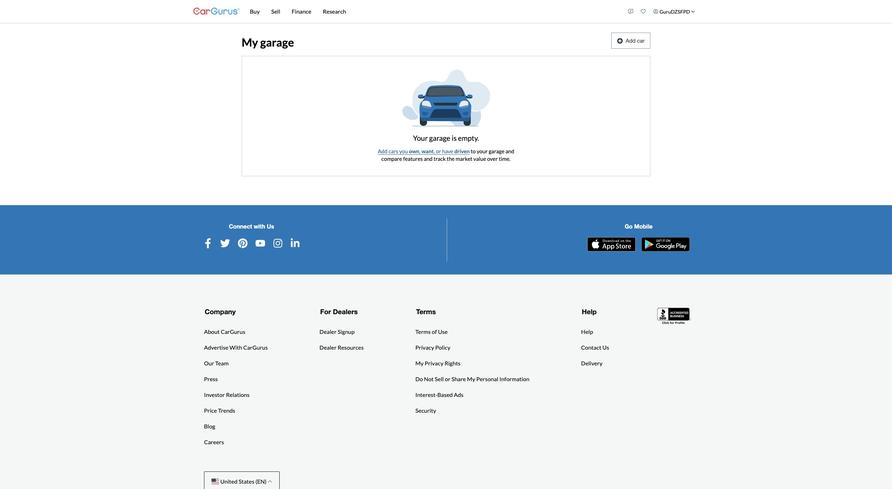 Task type: locate. For each thing, give the bounding box(es) containing it.
0 vertical spatial dealer
[[320, 329, 337, 335]]

your garage is empty.
[[413, 134, 479, 142]]

research
[[323, 8, 346, 15]]

0 vertical spatial or
[[436, 148, 441, 154]]

privacy down the terms of use link
[[416, 344, 434, 351]]

menu bar
[[240, 0, 625, 23]]

dealer down dealer signup link
[[320, 344, 337, 351]]

cargurus logo homepage link image
[[193, 1, 240, 22]]

our team
[[204, 360, 229, 367]]

or
[[436, 148, 441, 154], [445, 376, 451, 383]]

1 vertical spatial terms
[[416, 329, 431, 335]]

over
[[487, 156, 498, 162]]

linkedin image
[[290, 238, 300, 248]]

cargurus up with
[[221, 329, 245, 335]]

0 horizontal spatial my
[[242, 36, 258, 49]]

1 horizontal spatial sell
[[435, 376, 444, 383]]

united
[[220, 479, 238, 485]]

my
[[242, 36, 258, 49], [416, 360, 424, 367], [467, 376, 476, 383]]

, left want
[[420, 148, 421, 154]]

saved cars image
[[641, 9, 646, 14]]

1 dealer from the top
[[320, 329, 337, 335]]

garage
[[260, 36, 294, 49], [429, 134, 451, 142], [489, 148, 505, 154]]

1 vertical spatial dealer
[[320, 344, 337, 351]]

have
[[442, 148, 453, 154]]

1 horizontal spatial add
[[626, 37, 636, 44]]

add for add car
[[626, 37, 636, 44]]

1 horizontal spatial ,
[[434, 148, 435, 154]]

garage inside the to your garage and compare features and track the market value over time.
[[489, 148, 505, 154]]

press link
[[204, 375, 218, 384]]

dealer resources link
[[320, 344, 364, 352]]

dealer for dealer resources
[[320, 344, 337, 351]]

go mobile
[[625, 223, 653, 230]]

0 vertical spatial and
[[506, 148, 515, 154]]

2 vertical spatial garage
[[489, 148, 505, 154]]

0 vertical spatial add
[[626, 37, 636, 44]]

my for my privacy rights
[[416, 360, 424, 367]]

dealer signup link
[[320, 328, 355, 336]]

interest-based ads
[[416, 392, 464, 399]]

sell inside dropdown button
[[271, 8, 280, 15]]

united states (en)
[[219, 479, 268, 485]]

privacy
[[416, 344, 434, 351], [425, 360, 444, 367]]

add inside button
[[626, 37, 636, 44]]

0 vertical spatial terms
[[416, 308, 436, 316]]

gurudzsfpd
[[660, 8, 690, 15]]

about cargurus link
[[204, 328, 245, 336]]

time.
[[499, 156, 511, 162]]

1 vertical spatial privacy
[[425, 360, 444, 367]]

us right with in the left of the page
[[267, 223, 274, 230]]

1 horizontal spatial garage
[[429, 134, 451, 142]]

0 vertical spatial my
[[242, 36, 258, 49]]

1 vertical spatial us
[[603, 344, 609, 351]]

privacy down privacy policy link
[[425, 360, 444, 367]]

go
[[625, 223, 633, 230]]

and up time.
[[506, 148, 515, 154]]

garage left is at the top right
[[429, 134, 451, 142]]

cargurus logo homepage link link
[[193, 1, 240, 22]]

and
[[506, 148, 515, 154], [424, 156, 433, 162]]

terms of use link
[[416, 328, 448, 336]]

add left 'car'
[[626, 37, 636, 44]]

1 vertical spatial my
[[416, 360, 424, 367]]

,
[[420, 148, 421, 154], [434, 148, 435, 154]]

contact
[[581, 344, 602, 351]]

garage up over
[[489, 148, 505, 154]]

0 horizontal spatial and
[[424, 156, 433, 162]]

cargurus
[[221, 329, 245, 335], [243, 344, 268, 351]]

my up do
[[416, 360, 424, 367]]

add for add cars you own , want , or have driven
[[378, 148, 388, 154]]

compare
[[382, 156, 402, 162]]

1 vertical spatial cargurus
[[243, 344, 268, 351]]

us right contact
[[603, 344, 609, 351]]

add car
[[626, 37, 645, 44]]

trends
[[218, 408, 235, 414]]

signup
[[338, 329, 355, 335]]

help link
[[581, 328, 593, 336]]

terms for terms
[[416, 308, 436, 316]]

facebook image
[[203, 238, 213, 248]]

terms up terms of use
[[416, 308, 436, 316]]

sell
[[271, 8, 280, 15], [435, 376, 444, 383]]

about
[[204, 329, 220, 335]]

1 vertical spatial sell
[[435, 376, 444, 383]]

download on the app store image
[[588, 237, 636, 252]]

is
[[452, 134, 457, 142]]

us
[[267, 223, 274, 230], [603, 344, 609, 351]]

0 horizontal spatial garage
[[260, 36, 294, 49]]

1 horizontal spatial or
[[445, 376, 451, 383]]

garage for my
[[260, 36, 294, 49]]

dealer left 'signup'
[[320, 329, 337, 335]]

features
[[403, 156, 423, 162]]

1 horizontal spatial us
[[603, 344, 609, 351]]

help up contact
[[581, 329, 593, 335]]

terms of use
[[416, 329, 448, 335]]

advertise with cargurus
[[204, 344, 268, 351]]

add
[[626, 37, 636, 44], [378, 148, 388, 154]]

2 vertical spatial my
[[467, 376, 476, 383]]

2 dealer from the top
[[320, 344, 337, 351]]

0 vertical spatial us
[[267, 223, 274, 230]]

help
[[582, 308, 597, 316], [581, 329, 593, 335]]

the
[[447, 156, 455, 162]]

connect with us
[[229, 223, 274, 230]]

2 horizontal spatial my
[[467, 376, 476, 383]]

and down want
[[424, 156, 433, 162]]

garage for your
[[429, 134, 451, 142]]

ads
[[454, 392, 464, 399]]

1 vertical spatial add
[[378, 148, 388, 154]]

terms for terms of use
[[416, 329, 431, 335]]

use
[[438, 329, 448, 335]]

sell right buy
[[271, 8, 280, 15]]

buy
[[250, 8, 260, 15]]

dealer signup
[[320, 329, 355, 335]]

information
[[500, 376, 530, 383]]

0 vertical spatial help
[[582, 308, 597, 316]]

my down buy "popup button"
[[242, 36, 258, 49]]

terms left of
[[416, 329, 431, 335]]

terms
[[416, 308, 436, 316], [416, 329, 431, 335]]

help up help link
[[582, 308, 597, 316]]

value
[[474, 156, 486, 162]]

2 horizontal spatial garage
[[489, 148, 505, 154]]

delivery link
[[581, 359, 603, 368]]

add cars you own , want , or have driven
[[378, 148, 470, 154]]

my right share
[[467, 376, 476, 383]]

your
[[477, 148, 488, 154]]

0 horizontal spatial sell
[[271, 8, 280, 15]]

sell right "not"
[[435, 376, 444, 383]]

0 horizontal spatial or
[[436, 148, 441, 154]]

twitter image
[[220, 238, 230, 248]]

0 horizontal spatial ,
[[420, 148, 421, 154]]

or left share
[[445, 376, 451, 383]]

market
[[456, 156, 473, 162]]

0 vertical spatial garage
[[260, 36, 294, 49]]

track
[[434, 156, 446, 162]]

cargurus right with
[[243, 344, 268, 351]]

1 vertical spatial garage
[[429, 134, 451, 142]]

price trends link
[[204, 407, 235, 415]]

add left the cars
[[378, 148, 388, 154]]

garage down the sell dropdown button
[[260, 36, 294, 49]]

1 vertical spatial or
[[445, 376, 451, 383]]

0 horizontal spatial us
[[267, 223, 274, 230]]

0 horizontal spatial add
[[378, 148, 388, 154]]

or up track
[[436, 148, 441, 154]]

not
[[424, 376, 434, 383]]

1 horizontal spatial my
[[416, 360, 424, 367]]

, up track
[[434, 148, 435, 154]]

0 vertical spatial sell
[[271, 8, 280, 15]]



Task type: describe. For each thing, give the bounding box(es) containing it.
sell inside 'link'
[[435, 376, 444, 383]]

advertise
[[204, 344, 229, 351]]

my privacy rights link
[[416, 359, 461, 368]]

my for my garage
[[242, 36, 258, 49]]

our team link
[[204, 359, 229, 368]]

driven
[[455, 148, 470, 154]]

dealer resources
[[320, 344, 364, 351]]

0 vertical spatial cargurus
[[221, 329, 245, 335]]

blog
[[204, 423, 215, 430]]

my privacy rights
[[416, 360, 461, 367]]

relations
[[226, 392, 250, 399]]

finance button
[[286, 0, 317, 23]]

gurudzsfpd button
[[650, 1, 699, 22]]

delivery
[[581, 360, 603, 367]]

investor relations link
[[204, 391, 250, 400]]

for
[[320, 308, 331, 316]]

contact us
[[581, 344, 609, 351]]

price
[[204, 408, 217, 414]]

or inside 'link'
[[445, 376, 451, 383]]

1 , from the left
[[420, 148, 421, 154]]

menu bar containing buy
[[240, 0, 625, 23]]

states
[[239, 479, 254, 485]]

your
[[413, 134, 428, 142]]

policy
[[435, 344, 451, 351]]

do not sell or share my personal information link
[[416, 375, 530, 384]]

for dealers
[[320, 308, 358, 316]]

plus circle image
[[618, 38, 623, 44]]

company
[[205, 308, 236, 316]]

chevron down image
[[692, 10, 695, 13]]

with
[[230, 344, 242, 351]]

security
[[416, 408, 436, 414]]

careers
[[204, 439, 224, 446]]

instagram image
[[273, 238, 283, 248]]

investor
[[204, 392, 225, 399]]

about cargurus
[[204, 329, 245, 335]]

press
[[204, 376, 218, 383]]

do not sell or share my personal information
[[416, 376, 530, 383]]

privacy policy
[[416, 344, 451, 351]]

interest-
[[416, 392, 438, 399]]

research button
[[317, 0, 352, 23]]

0 vertical spatial privacy
[[416, 344, 434, 351]]

1 vertical spatial help
[[581, 329, 593, 335]]

advertise with cargurus link
[[204, 344, 268, 352]]

want
[[422, 148, 434, 154]]

1 horizontal spatial and
[[506, 148, 515, 154]]

of
[[432, 329, 437, 335]]

2 , from the left
[[434, 148, 435, 154]]

1 vertical spatial and
[[424, 156, 433, 162]]

blog link
[[204, 423, 215, 431]]

rights
[[445, 360, 461, 367]]

do
[[416, 376, 423, 383]]

investor relations
[[204, 392, 250, 399]]

price trends
[[204, 408, 235, 414]]

with
[[254, 223, 265, 230]]

finance
[[292, 8, 312, 15]]

connect
[[229, 223, 252, 230]]

add car button
[[612, 33, 651, 49]]

united states (en) button
[[204, 472, 280, 490]]

us image
[[212, 479, 219, 485]]

add a car review image
[[629, 9, 634, 14]]

dealers
[[333, 308, 358, 316]]

empty.
[[458, 134, 479, 142]]

based
[[438, 392, 453, 399]]

car
[[637, 37, 645, 44]]

mobile
[[634, 223, 653, 230]]

own
[[409, 148, 420, 154]]

privacy policy link
[[416, 344, 451, 352]]

buy button
[[244, 0, 266, 23]]

contact us link
[[581, 344, 609, 352]]

my inside 'link'
[[467, 376, 476, 383]]

to your garage and compare features and track the market value over time.
[[382, 148, 515, 162]]

pinterest image
[[238, 238, 248, 248]]

my garage
[[242, 36, 294, 49]]

user icon image
[[654, 9, 659, 14]]

our
[[204, 360, 214, 367]]

cars
[[389, 148, 398, 154]]

click for the bbb business review of this auto listing service in cambridge ma image
[[658, 308, 692, 326]]

sell button
[[266, 0, 286, 23]]

team
[[215, 360, 229, 367]]

youtube image
[[255, 238, 265, 248]]

get it on google play image
[[642, 237, 690, 252]]

resources
[[338, 344, 364, 351]]

to
[[471, 148, 476, 154]]

share
[[452, 376, 466, 383]]

gurudzsfpd menu
[[625, 1, 699, 22]]

security link
[[416, 407, 436, 415]]

you
[[399, 148, 408, 154]]

dealer for dealer signup
[[320, 329, 337, 335]]

careers link
[[204, 438, 224, 447]]



Task type: vqa. For each thing, say whether or not it's contained in the screenshot.
NOTIFY ME OF NEW LISTINGS LIKE THIS ONE
no



